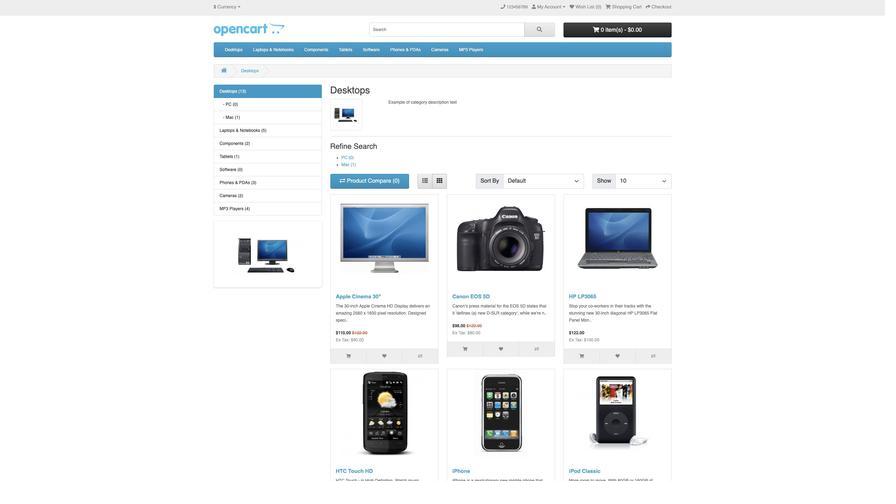 Task type: vqa. For each thing, say whether or not it's contained in the screenshot.
2nd caret down icon from the right
yes



Task type: describe. For each thing, give the bounding box(es) containing it.
5d inside canon's press material for the eos 5d states that it 'defines (a) new d-slr category', while we're n..
[[520, 304, 526, 309]]

it
[[452, 311, 455, 316]]

hp inside stop your co-workers in their tracks with the stunning new 30-inch diagonal hp lp3065 flat panel mon..
[[628, 311, 633, 316]]

cameras link
[[426, 43, 454, 57]]

mp3 players
[[459, 47, 483, 52]]

(5)
[[261, 128, 267, 133]]

$100.00
[[584, 338, 599, 343]]

players for mp3 players (4)
[[229, 207, 244, 212]]

list image
[[422, 178, 428, 184]]

inch inside stop your co-workers in their tracks with the stunning new 30-inch diagonal hp lp3065 flat panel mon..
[[601, 311, 609, 316]]

$98.00
[[452, 324, 465, 329]]

canon
[[452, 294, 469, 300]]

states
[[527, 304, 538, 309]]

x
[[364, 311, 366, 316]]

pdas for phones & pdas
[[410, 47, 421, 52]]

0 vertical spatial desktops link
[[220, 43, 248, 57]]

desktops up (13)
[[241, 69, 259, 73]]

shopping cart image for 'shopping cart' link
[[605, 5, 611, 9]]

desktops image
[[330, 99, 362, 131]]

grid image
[[437, 178, 442, 184]]

resolution.
[[387, 311, 407, 316]]

apple inside the 30-inch apple cinema hd display delivers an amazing 2560 x 1600 pixel resolution. designed speci..
[[359, 304, 370, 309]]

speci..
[[336, 318, 348, 323]]

$122.00 for cinema
[[352, 331, 367, 336]]

stop your co-workers in their tracks with the stunning new 30-inch diagonal hp lp3065 flat panel mon..
[[569, 304, 657, 323]]

laptops for laptops & notebooks
[[253, 47, 268, 52]]

mon..
[[581, 318, 592, 323]]

$110.00 $122.00 ex tax: $90.00
[[336, 331, 367, 343]]

tracks
[[624, 304, 636, 309]]

tax: inside '$122.00 ex tax: $100.00'
[[575, 338, 583, 343]]

1 vertical spatial hd
[[365, 469, 373, 475]]

htc touch hd image
[[340, 370, 428, 458]]

compare this product image for apple cinema 30"
[[418, 355, 422, 359]]

cameras for cameras
[[431, 47, 449, 52]]

0 horizontal spatial hp
[[569, 294, 576, 300]]

for
[[497, 304, 502, 309]]

(0) for - pc (0)
[[233, 102, 238, 107]]

while
[[520, 311, 530, 316]]

material
[[481, 304, 496, 309]]

cameras (2) link
[[214, 190, 322, 203]]

- for - pc (0)
[[223, 102, 225, 107]]

tax: for apple
[[342, 338, 350, 343]]

2560
[[353, 311, 362, 316]]

(0) for wish list (0)
[[596, 4, 601, 10]]

diagonal
[[610, 311, 626, 316]]

account
[[545, 4, 561, 10]]

1 vertical spatial (1)
[[234, 154, 239, 159]]

ipod classic image
[[573, 370, 662, 458]]

in
[[610, 304, 614, 309]]

(13)
[[238, 89, 246, 94]]

your store image
[[214, 23, 284, 36]]

add to cart image for 30"
[[346, 355, 351, 359]]

mp3 players link
[[454, 43, 488, 57]]

(4)
[[245, 207, 250, 212]]

list
[[587, 4, 594, 10]]

0 horizontal spatial 5d
[[483, 294, 490, 300]]

& for laptops & notebooks
[[269, 47, 272, 52]]

refine
[[330, 143, 352, 151]]

pc (0) mac (1)
[[342, 155, 356, 167]]

product compare (0) link
[[330, 174, 409, 189]]

delivers
[[409, 304, 424, 309]]

the
[[336, 304, 343, 309]]

apple cinema 30"
[[336, 294, 381, 300]]

'defines
[[456, 311, 470, 316]]

their
[[615, 304, 623, 309]]

$122.00 inside '$122.00 ex tax: $100.00'
[[569, 331, 584, 336]]

example
[[389, 100, 405, 105]]

share image
[[646, 5, 651, 9]]

add to cart image for 5d
[[463, 348, 467, 352]]

hp lp3065 link
[[569, 294, 596, 300]]

co-
[[588, 304, 594, 309]]

with
[[637, 304, 644, 309]]

wish list (0)
[[576, 4, 601, 10]]

compare this product image
[[651, 355, 656, 359]]

phones for phones & pdas
[[390, 47, 405, 52]]

hp lp3065 image
[[573, 195, 662, 283]]

an
[[425, 304, 430, 309]]

show
[[597, 178, 611, 185]]

phones for phones & pdas (3)
[[220, 181, 234, 186]]

software for software (0)
[[220, 167, 236, 172]]

panel
[[569, 318, 580, 323]]

software (0)
[[220, 167, 243, 172]]

$80.00
[[467, 331, 480, 336]]

canon's press material for the eos 5d states that it 'defines (a) new d-slr category', while we're n..
[[452, 304, 547, 316]]

mp3 players (4)
[[220, 207, 250, 212]]

1600
[[367, 311, 376, 316]]

ipod
[[569, 469, 581, 475]]

1 vertical spatial desktops link
[[241, 69, 259, 73]]

tablets (1)
[[220, 154, 239, 159]]

laptops & notebooks (5) link
[[214, 124, 322, 137]]

we're
[[531, 311, 541, 316]]

(3)
[[251, 181, 256, 186]]

- inside button
[[624, 27, 626, 33]]

pdas for phones & pdas (3)
[[239, 181, 250, 186]]

- mac (1) link
[[214, 111, 322, 124]]

phones & pdas link
[[385, 43, 426, 57]]

- for - mac (1)
[[223, 115, 225, 120]]

& for laptops & notebooks (5)
[[236, 128, 239, 133]]

(a)
[[471, 311, 477, 316]]

$110.00
[[336, 331, 351, 336]]

currency
[[217, 4, 236, 10]]

of
[[406, 100, 410, 105]]

slr
[[491, 311, 499, 316]]

30"
[[373, 294, 381, 300]]

the 30-inch apple cinema hd display delivers an amazing 2560 x 1600 pixel resolution. designed speci..
[[336, 304, 430, 323]]

add to wish list image for hp lp3065
[[616, 355, 620, 359]]

search
[[354, 143, 377, 151]]

- pc (0) link
[[214, 98, 322, 111]]

30- inside the 30-inch apple cinema hd display delivers an amazing 2560 x 1600 pixel resolution. designed speci..
[[344, 304, 350, 309]]

product
[[347, 178, 366, 185]]

cameras for cameras (2)
[[220, 194, 237, 199]]

tablets for tablets
[[339, 47, 352, 52]]

$90.00
[[351, 338, 364, 343]]

software for software
[[363, 47, 380, 52]]

refine search
[[330, 143, 377, 151]]

components for components
[[304, 47, 328, 52]]

ipod classic
[[569, 469, 601, 475]]

(0) for product compare (0)
[[393, 178, 400, 185]]



Task type: locate. For each thing, give the bounding box(es) containing it.
pc up mac (1) link
[[342, 155, 347, 160]]

0 vertical spatial hd
[[387, 304, 393, 309]]

0 vertical spatial (2)
[[245, 141, 250, 146]]

mac inside "link"
[[226, 115, 234, 120]]

flat
[[650, 311, 657, 316]]

shopping cart
[[612, 4, 642, 10]]

hd right touch
[[365, 469, 373, 475]]

0 vertical spatial compare this product image
[[535, 348, 539, 352]]

(2) for components (2)
[[245, 141, 250, 146]]

hd inside the 30-inch apple cinema hd display delivers an amazing 2560 x 1600 pixel resolution. designed speci..
[[387, 304, 393, 309]]

$ currency
[[214, 4, 236, 10]]

1 horizontal spatial software
[[363, 47, 380, 52]]

software (0) link
[[214, 164, 322, 177]]

1 horizontal spatial compare this product image
[[535, 348, 539, 352]]

(0) down desktops (13)
[[233, 102, 238, 107]]

1 horizontal spatial pdas
[[410, 47, 421, 52]]

add to cart image down the $110.00 $122.00 ex tax: $90.00
[[346, 355, 351, 359]]

2 vertical spatial -
[[223, 115, 225, 120]]

tablets
[[339, 47, 352, 52], [220, 154, 233, 159]]

0 horizontal spatial compare this product image
[[418, 355, 422, 359]]

1 vertical spatial inch
[[601, 311, 609, 316]]

- inside "link"
[[223, 115, 225, 120]]

phone image
[[501, 5, 505, 9]]

1 vertical spatial mac
[[342, 162, 350, 167]]

new down co-
[[586, 311, 594, 316]]

sort
[[481, 178, 491, 185]]

htc touch hd link
[[336, 469, 373, 475]]

user image
[[532, 5, 536, 9]]

stop
[[569, 304, 578, 309]]

cameras up mp3 players (4)
[[220, 194, 237, 199]]

(0) right 'compare'
[[393, 178, 400, 185]]

add to wish list image for canon eos 5d
[[499, 348, 503, 352]]

2 horizontal spatial $122.00
[[569, 331, 584, 336]]

search image
[[537, 27, 542, 32]]

inch inside the 30-inch apple cinema hd display delivers an amazing 2560 x 1600 pixel resolution. designed speci..
[[350, 304, 358, 309]]

1 horizontal spatial tablets
[[339, 47, 352, 52]]

desktops up - pc (0)
[[220, 89, 237, 94]]

0 vertical spatial eos
[[470, 294, 482, 300]]

0 horizontal spatial tax:
[[342, 338, 350, 343]]

ex down $110.00
[[336, 338, 341, 343]]

$122.00 ex tax: $100.00
[[569, 331, 599, 343]]

0 vertical spatial players
[[469, 47, 483, 52]]

(0) inside pc (0) mac (1)
[[349, 155, 354, 160]]

tablets (1) link
[[214, 151, 322, 164]]

0 horizontal spatial inch
[[350, 304, 358, 309]]

components left tablets link
[[304, 47, 328, 52]]

notebooks for laptops & notebooks (5)
[[240, 128, 260, 133]]

inch down workers
[[601, 311, 609, 316]]

the right with
[[645, 304, 651, 309]]

2 horizontal spatial tax:
[[575, 338, 583, 343]]

$98.00 $122.00 ex tax: $80.00
[[452, 324, 482, 336]]

0 horizontal spatial $122.00
[[352, 331, 367, 336]]

2 the from the left
[[645, 304, 651, 309]]

& inside phones & pdas link
[[406, 47, 409, 52]]

2 new from the left
[[586, 311, 594, 316]]

shopping
[[612, 4, 632, 10]]

laptops for laptops & notebooks (5)
[[220, 128, 235, 133]]

tax: inside $98.00 $122.00 ex tax: $80.00
[[459, 331, 466, 336]]

0 horizontal spatial software
[[220, 167, 236, 172]]

$122.00 inside the $110.00 $122.00 ex tax: $90.00
[[352, 331, 367, 336]]

components up tablets (1)
[[220, 141, 244, 146]]

hd
[[387, 304, 393, 309], [365, 469, 373, 475]]

$122.00 up the $90.00
[[352, 331, 367, 336]]

0 horizontal spatial pdas
[[239, 181, 250, 186]]

desktops link up home icon
[[220, 43, 248, 57]]

0 horizontal spatial phones
[[220, 181, 234, 186]]

0 vertical spatial lp3065
[[578, 294, 596, 300]]

1 new from the left
[[478, 311, 486, 316]]

eos up press
[[470, 294, 482, 300]]

1 vertical spatial eos
[[510, 304, 519, 309]]

mac inside pc (0) mac (1)
[[342, 162, 350, 167]]

- down - pc (0)
[[223, 115, 225, 120]]

1 horizontal spatial mac
[[342, 162, 350, 167]]

5d up while
[[520, 304, 526, 309]]

& up components (2)
[[236, 128, 239, 133]]

phones
[[390, 47, 405, 52], [220, 181, 234, 186]]

tax: for canon
[[459, 331, 466, 336]]

shopping cart image inside '0 item(s) - $0.00' button
[[593, 27, 599, 32]]

iphone link
[[452, 469, 470, 475]]

& inside "laptops & notebooks (5)" link
[[236, 128, 239, 133]]

1 vertical spatial 5d
[[520, 304, 526, 309]]

components link
[[299, 43, 334, 57]]

checkout link
[[646, 4, 672, 10]]

(1) down pc (0) link
[[351, 162, 356, 167]]

example of category description text
[[389, 100, 457, 105]]

touch
[[348, 469, 364, 475]]

1 horizontal spatial eos
[[510, 304, 519, 309]]

software right tablets link
[[363, 47, 380, 52]]

apple up x
[[359, 304, 370, 309]]

tablets inside tablets link
[[339, 47, 352, 52]]

eos up category',
[[510, 304, 519, 309]]

(1) down components (2)
[[234, 154, 239, 159]]

components (2) link
[[214, 137, 322, 151]]

pdas left cameras "link" at the top of the page
[[410, 47, 421, 52]]

heart image
[[570, 5, 574, 9]]

0 horizontal spatial 30-
[[344, 304, 350, 309]]

new
[[478, 311, 486, 316], [586, 311, 594, 316]]

& for phones & pdas
[[406, 47, 409, 52]]

1 horizontal spatial inch
[[601, 311, 609, 316]]

0 vertical spatial (1)
[[235, 115, 240, 120]]

0 horizontal spatial notebooks
[[240, 128, 260, 133]]

home image
[[221, 68, 227, 73]]

- left '$0.00'
[[624, 27, 626, 33]]

$122.00 for eos
[[467, 324, 482, 329]]

1 horizontal spatial notebooks
[[273, 47, 294, 52]]

1 horizontal spatial players
[[469, 47, 483, 52]]

pdas left (3)
[[239, 181, 250, 186]]

1 horizontal spatial the
[[645, 304, 651, 309]]

1 vertical spatial pdas
[[239, 181, 250, 186]]

hp up stop
[[569, 294, 576, 300]]

30- inside stop your co-workers in their tracks with the stunning new 30-inch diagonal hp lp3065 flat panel mon..
[[595, 311, 601, 316]]

$122.00 inside $98.00 $122.00 ex tax: $80.00
[[467, 324, 482, 329]]

item(s)
[[606, 27, 623, 33]]

phones & pdas
[[390, 47, 421, 52]]

cart
[[633, 4, 642, 10]]

shopping cart image
[[605, 5, 611, 9], [593, 27, 599, 32]]

Search text field
[[369, 23, 525, 37]]

0 vertical spatial 5d
[[483, 294, 490, 300]]

software link
[[358, 43, 385, 57]]

ex
[[452, 331, 457, 336], [336, 338, 341, 343], [569, 338, 574, 343]]

mp3 inside mp3 players (4) 'link'
[[220, 207, 228, 212]]

0 vertical spatial shopping cart image
[[605, 5, 611, 9]]

cameras inside "link"
[[431, 47, 449, 52]]

$122.00 up $80.00
[[467, 324, 482, 329]]

desktops (13) link
[[214, 85, 322, 98]]

1 vertical spatial (2)
[[238, 194, 243, 199]]

tax: left $100.00
[[575, 338, 583, 343]]

tax:
[[459, 331, 466, 336], [342, 338, 350, 343], [575, 338, 583, 343]]

1 the from the left
[[503, 304, 509, 309]]

0 vertical spatial pc
[[226, 102, 232, 107]]

lp3065 down with
[[635, 311, 649, 316]]

0 horizontal spatial add to wish list image
[[499, 348, 503, 352]]

mp3 down 'cameras (2)'
[[220, 207, 228, 212]]

tablets link
[[334, 43, 358, 57]]

desktops link
[[220, 43, 248, 57], [241, 69, 259, 73]]

iphone image
[[457, 370, 545, 458]]

stunning
[[569, 311, 585, 316]]

0 horizontal spatial shopping cart image
[[593, 27, 599, 32]]

0 horizontal spatial the
[[503, 304, 509, 309]]

- pc (0)
[[220, 102, 238, 107]]

(0) up mac (1) link
[[349, 155, 354, 160]]

desktops link up (13)
[[241, 69, 259, 73]]

1 vertical spatial cinema
[[371, 304, 386, 309]]

30-
[[344, 304, 350, 309], [595, 311, 601, 316]]

0 horizontal spatial (2)
[[238, 194, 243, 199]]

ex down the panel at the right of the page
[[569, 338, 574, 343]]

add to wish list image
[[382, 355, 387, 359]]

0 vertical spatial cinema
[[352, 294, 371, 300]]

0 horizontal spatial tablets
[[220, 154, 233, 159]]

display
[[394, 304, 408, 309]]

htc touch hd
[[336, 469, 373, 475]]

the right for
[[503, 304, 509, 309]]

mp3 right cameras "link" at the top of the page
[[459, 47, 468, 52]]

0 horizontal spatial apple
[[336, 294, 351, 300]]

players
[[469, 47, 483, 52], [229, 207, 244, 212]]

software inside 'link'
[[220, 167, 236, 172]]

2 horizontal spatial ex
[[569, 338, 574, 343]]

laptops & notebooks link
[[248, 43, 299, 57]]

0 horizontal spatial ex
[[336, 338, 341, 343]]

cameras
[[431, 47, 449, 52], [220, 194, 237, 199]]

add to cart image down '$122.00 ex tax: $100.00'
[[579, 355, 584, 359]]

the inside stop your co-workers in their tracks with the stunning new 30-inch diagonal hp lp3065 flat panel mon..
[[645, 304, 651, 309]]

123456789
[[507, 5, 528, 10]]

(1) inside pc (0) mac (1)
[[351, 162, 356, 167]]

2 vertical spatial (1)
[[351, 162, 356, 167]]

lp3065 inside stop your co-workers in their tracks with the stunning new 30-inch diagonal hp lp3065 flat panel mon..
[[635, 311, 649, 316]]

0 vertical spatial 30-
[[344, 304, 350, 309]]

1 vertical spatial software
[[220, 167, 236, 172]]

& inside phones & pdas (3) link
[[235, 181, 238, 186]]

1 vertical spatial 30-
[[595, 311, 601, 316]]

1 vertical spatial add to wish list image
[[616, 355, 620, 359]]

cameras down search text field
[[431, 47, 449, 52]]

mp3 for mp3 players
[[459, 47, 468, 52]]

compare this product image
[[535, 348, 539, 352], [418, 355, 422, 359]]

1 horizontal spatial (2)
[[245, 141, 250, 146]]

components
[[304, 47, 328, 52], [220, 141, 244, 146]]

canon eos 5d image
[[457, 195, 545, 283]]

add to cart image
[[463, 348, 467, 352], [346, 355, 351, 359], [579, 355, 584, 359]]

phones right software link
[[390, 47, 405, 52]]

phones & pdas (3) link
[[214, 177, 322, 190]]

1 horizontal spatial lp3065
[[635, 311, 649, 316]]

1 vertical spatial shopping cart image
[[593, 27, 599, 32]]

apple cinema 30" image
[[340, 195, 428, 283]]

(1) inside "link"
[[235, 115, 240, 120]]

category
[[411, 100, 427, 105]]

notebooks
[[273, 47, 294, 52], [240, 128, 260, 133]]

hd up resolution.
[[387, 304, 393, 309]]

0 horizontal spatial new
[[478, 311, 486, 316]]

1 horizontal spatial hp
[[628, 311, 633, 316]]

pc up - mac (1)
[[226, 102, 232, 107]]

ex inside $98.00 $122.00 ex tax: $80.00
[[452, 331, 457, 336]]

1 horizontal spatial apple
[[359, 304, 370, 309]]

1 vertical spatial notebooks
[[240, 128, 260, 133]]

mp3 inside mp3 players link
[[459, 47, 468, 52]]

pixel
[[378, 311, 386, 316]]

1 horizontal spatial phones
[[390, 47, 405, 52]]

0 vertical spatial add to wish list image
[[499, 348, 503, 352]]

0 horizontal spatial add to cart image
[[346, 355, 351, 359]]

ex inside '$122.00 ex tax: $100.00'
[[569, 338, 574, 343]]

1 horizontal spatial add to cart image
[[463, 348, 467, 352]]

(2) down 'phones & pdas (3)'
[[238, 194, 243, 199]]

& left cameras "link" at the top of the page
[[406, 47, 409, 52]]

the inside canon's press material for the eos 5d states that it 'defines (a) new d-slr category', while we're n..
[[503, 304, 509, 309]]

0 horizontal spatial eos
[[470, 294, 482, 300]]

inch up 2560
[[350, 304, 358, 309]]

lp3065 up your
[[578, 294, 596, 300]]

components inside components (2) link
[[220, 141, 244, 146]]

text
[[450, 100, 457, 105]]

0 vertical spatial phones
[[390, 47, 405, 52]]

& down your store image
[[269, 47, 272, 52]]

tablets inside tablets (1) link
[[220, 154, 233, 159]]

eos
[[470, 294, 482, 300], [510, 304, 519, 309]]

amazing
[[336, 311, 352, 316]]

components inside components link
[[304, 47, 328, 52]]

tablets up software (0) at top left
[[220, 154, 233, 159]]

notebooks left components link
[[273, 47, 294, 52]]

0
[[601, 27, 604, 33]]

new inside canon's press material for the eos 5d states that it 'defines (a) new d-slr category', while we're n..
[[478, 311, 486, 316]]

shopping cart image left 0
[[593, 27, 599, 32]]

1 vertical spatial apple
[[359, 304, 370, 309]]

- up - mac (1)
[[223, 102, 225, 107]]

phones down software (0) at top left
[[220, 181, 234, 186]]

pc
[[226, 102, 232, 107], [342, 155, 347, 160]]

eos inside canon's press material for the eos 5d states that it 'defines (a) new d-slr category', while we're n..
[[510, 304, 519, 309]]

1 vertical spatial lp3065
[[635, 311, 649, 316]]

new inside stop your co-workers in their tracks with the stunning new 30-inch diagonal hp lp3065 flat panel mon..
[[586, 311, 594, 316]]

1 horizontal spatial new
[[586, 311, 594, 316]]

30- down workers
[[595, 311, 601, 316]]

compare this product image for canon eos 5d
[[535, 348, 539, 352]]

compare
[[368, 178, 391, 185]]

notebooks left (5)
[[240, 128, 260, 133]]

(0) right list
[[596, 4, 601, 10]]

0 vertical spatial tablets
[[339, 47, 352, 52]]

1 vertical spatial phones
[[220, 181, 234, 186]]

canon eos 5d link
[[452, 294, 490, 300]]

ex for apple cinema 30"
[[336, 338, 341, 343]]

laptops down your store image
[[253, 47, 268, 52]]

$122.00 down the panel at the right of the page
[[569, 331, 584, 336]]

mp3 players (4) link
[[214, 203, 322, 216]]

wish list (0) link
[[570, 4, 601, 10]]

0 vertical spatial pdas
[[410, 47, 421, 52]]

$
[[214, 4, 216, 10]]

category',
[[501, 311, 519, 316]]

ex inside the $110.00 $122.00 ex tax: $90.00
[[336, 338, 341, 343]]

1 vertical spatial components
[[220, 141, 244, 146]]

0 vertical spatial cameras
[[431, 47, 449, 52]]

1 vertical spatial players
[[229, 207, 244, 212]]

desktops up home icon
[[225, 47, 243, 52]]

checkout
[[652, 4, 672, 10]]

apple up the
[[336, 294, 351, 300]]

0 horizontal spatial lp3065
[[578, 294, 596, 300]]

shopping cart image for '0 item(s) - $0.00' button at the right of the page
[[593, 27, 599, 32]]

0 horizontal spatial players
[[229, 207, 244, 212]]

1 vertical spatial compare this product image
[[418, 355, 422, 359]]

0 vertical spatial hp
[[569, 294, 576, 300]]

laptops down - mac (1)
[[220, 128, 235, 133]]

cinema up pixel
[[371, 304, 386, 309]]

players inside 'link'
[[229, 207, 244, 212]]

desktops up desktops image
[[330, 85, 370, 96]]

pc (0) link
[[342, 155, 354, 160]]

(2) for cameras (2)
[[238, 194, 243, 199]]

& up 'cameras (2)'
[[235, 181, 238, 186]]

tax: down $98.00
[[459, 331, 466, 336]]

laptops & notebooks (5)
[[220, 128, 267, 133]]

0 horizontal spatial components
[[220, 141, 244, 146]]

tablets left software link
[[339, 47, 352, 52]]

0 horizontal spatial mac
[[226, 115, 234, 120]]

product compare (0)
[[347, 178, 400, 185]]

tax: down $110.00
[[342, 338, 350, 343]]

1 vertical spatial pc
[[342, 155, 347, 160]]

cinema
[[352, 294, 371, 300], [371, 304, 386, 309]]

1 vertical spatial cameras
[[220, 194, 237, 199]]

htc
[[336, 469, 347, 475]]

caret down image
[[563, 5, 566, 9]]

& for phones & pdas (3)
[[235, 181, 238, 186]]

(1) up laptops & notebooks (5)
[[235, 115, 240, 120]]

new left d-
[[478, 311, 486, 316]]

cinema inside the 30-inch apple cinema hd display delivers an amazing 2560 x 1600 pixel resolution. designed speci..
[[371, 304, 386, 309]]

pc inside pc (0) mac (1)
[[342, 155, 347, 160]]

(2) down laptops & notebooks (5)
[[245, 141, 250, 146]]

mac down pc (0) link
[[342, 162, 350, 167]]

my
[[537, 4, 543, 10]]

0 vertical spatial laptops
[[253, 47, 268, 52]]

laptops
[[253, 47, 268, 52], [220, 128, 235, 133]]

hp down the tracks
[[628, 311, 633, 316]]

0 vertical spatial software
[[363, 47, 380, 52]]

software down tablets (1)
[[220, 167, 236, 172]]

desktops (13)
[[220, 89, 246, 94]]

1 horizontal spatial ex
[[452, 331, 457, 336]]

ex down $98.00
[[452, 331, 457, 336]]

& inside laptops & notebooks link
[[269, 47, 272, 52]]

players for mp3 players
[[469, 47, 483, 52]]

ipod classic link
[[569, 469, 601, 475]]

canon eos 5d
[[452, 294, 490, 300]]

-
[[624, 27, 626, 33], [223, 102, 225, 107], [223, 115, 225, 120]]

tablets for tablets (1)
[[220, 154, 233, 159]]

hp banner image
[[232, 223, 303, 287]]

1 vertical spatial mp3
[[220, 207, 228, 212]]

press
[[469, 304, 479, 309]]

phones & pdas (3)
[[220, 181, 256, 186]]

1 horizontal spatial 30-
[[595, 311, 601, 316]]

1 vertical spatial -
[[223, 102, 225, 107]]

desktops
[[225, 47, 243, 52], [241, 69, 259, 73], [330, 85, 370, 96], [220, 89, 237, 94]]

1 horizontal spatial tax:
[[459, 331, 466, 336]]

0 horizontal spatial laptops
[[220, 128, 235, 133]]

30- right the
[[344, 304, 350, 309]]

0 horizontal spatial pc
[[226, 102, 232, 107]]

5d up material
[[483, 294, 490, 300]]

tax: inside the $110.00 $122.00 ex tax: $90.00
[[342, 338, 350, 343]]

apple cinema 30" link
[[336, 294, 381, 300]]

add to cart image down $98.00 $122.00 ex tax: $80.00
[[463, 348, 467, 352]]

apple
[[336, 294, 351, 300], [359, 304, 370, 309]]

2 horizontal spatial add to cart image
[[579, 355, 584, 359]]

mac down - pc (0)
[[226, 115, 234, 120]]

add to wish list image
[[499, 348, 503, 352], [616, 355, 620, 359]]

components for components (2)
[[220, 141, 244, 146]]

(0) inside 'link'
[[238, 167, 243, 172]]

shopping cart image left shopping
[[605, 5, 611, 9]]

(0) up 'phones & pdas (3)'
[[238, 167, 243, 172]]

ex for canon eos 5d
[[452, 331, 457, 336]]

(0)
[[596, 4, 601, 10], [233, 102, 238, 107], [349, 155, 354, 160], [238, 167, 243, 172], [393, 178, 400, 185]]

description
[[428, 100, 449, 105]]

caret down image
[[238, 5, 241, 9]]

cinema left 30"
[[352, 294, 371, 300]]

exchange alt image
[[340, 178, 345, 184]]

0 item(s) - $0.00 button
[[563, 23, 672, 37]]

&
[[269, 47, 272, 52], [406, 47, 409, 52], [236, 128, 239, 133], [235, 181, 238, 186]]

0 horizontal spatial hd
[[365, 469, 373, 475]]

1 horizontal spatial mp3
[[459, 47, 468, 52]]

classic
[[582, 469, 601, 475]]

notebooks for laptops & notebooks
[[273, 47, 294, 52]]

mp3 for mp3 players (4)
[[220, 207, 228, 212]]



